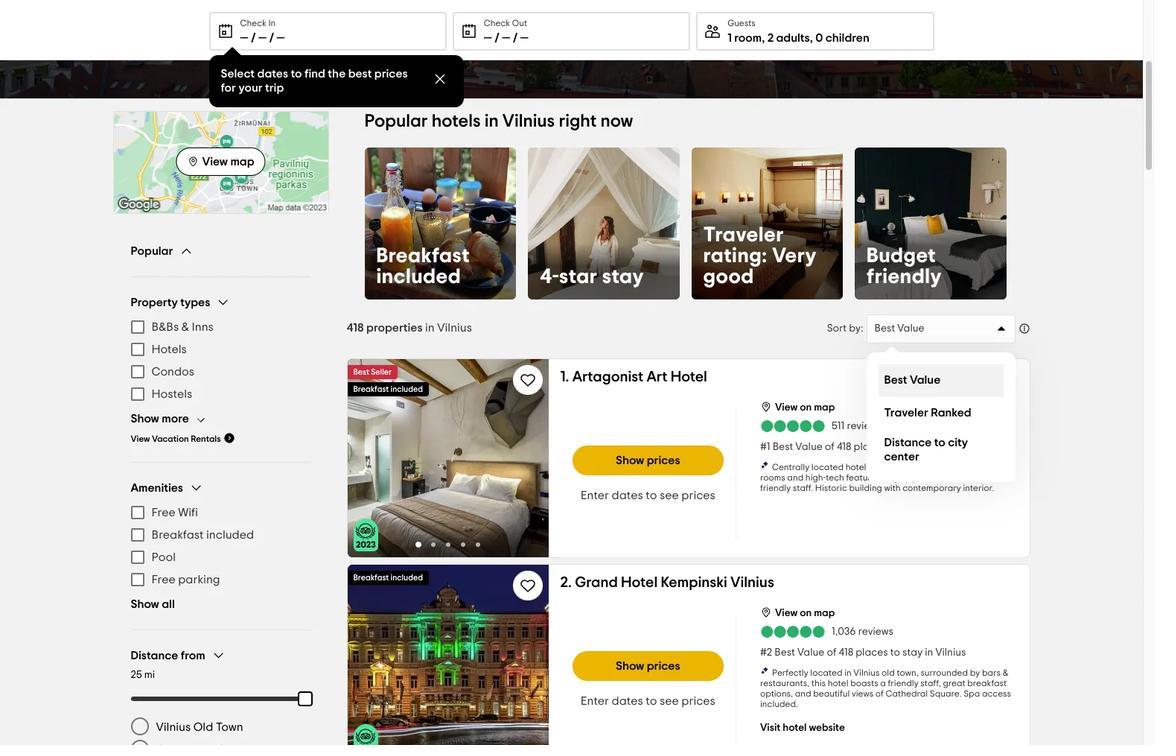 Task type: describe. For each thing, give the bounding box(es) containing it.
grand
[[575, 575, 618, 590]]

vilnius right kempinski
[[731, 575, 775, 590]]

centrally located hotel in old town with modern, spacious rooms and high-tech features. highly praised showers and friendly staff. historic building with contemporary interior.
[[761, 462, 1006, 492]]

2 , from the left
[[810, 32, 813, 44]]

bars
[[983, 668, 1001, 677]]

vacation
[[152, 434, 189, 443]]

breakfast up 418 properties in vilnius at left
[[377, 246, 470, 266]]

save to a trip image
[[519, 371, 537, 389]]

breakfast included down seller
[[354, 385, 423, 393]]

dates for 2.
[[612, 695, 644, 707]]

friendly inside perfectly located in vilnius old town, surrounded by bars & restaurants, this hotel boasts a friendly staff, great breakfast options, and beautiful views of cathedral square. spa access included.
[[889, 678, 919, 687]]

best
[[348, 68, 372, 80]]

save to a trip image
[[519, 576, 537, 594]]

show all
[[131, 598, 175, 610]]

best up the centrally
[[773, 441, 794, 452]]

vilnius up "modern,"
[[934, 441, 965, 452]]

sort
[[828, 323, 847, 333]]

property types
[[131, 296, 210, 308]]

hotel inside centrally located hotel in old town with modern, spacious rooms and high-tech features. highly praised showers and friendly staff. historic building with contemporary interior.
[[846, 462, 867, 471]]

traveler rating: very good
[[704, 225, 817, 287]]

views
[[852, 689, 874, 698]]

2 / from the left
[[269, 32, 274, 44]]

included inside breakfast included
[[377, 266, 461, 287]]

to inside select dates to find the best prices for your trip
[[291, 68, 302, 80]]

art
[[647, 369, 668, 384]]

distance for distance to city center
[[885, 436, 932, 448]]

menu for property types
[[131, 316, 311, 405]]

breakfast
[[968, 678, 1008, 687]]

breakfast included down the 2023 'link'
[[354, 573, 423, 582]]

free parking
[[152, 574, 220, 586]]

reviews for grand hotel kempinski vilnius
[[859, 627, 894, 637]]

view vacation rentals link
[[131, 432, 236, 444]]

included.
[[761, 699, 799, 708]]

check out — / — / —
[[484, 19, 529, 44]]

4-
[[540, 266, 560, 287]]

1 for room
[[728, 32, 732, 44]]

select dates to find the best prices for your trip
[[221, 68, 408, 94]]

25
[[131, 670, 142, 680]]

show more
[[131, 413, 189, 425]]

city
[[949, 436, 969, 448]]

beautiful
[[814, 689, 850, 698]]

view on map for grand hotel kempinski vilnius
[[776, 608, 836, 618]]

1 — from the left
[[240, 32, 248, 44]]

best inside 'button'
[[354, 368, 369, 376]]

0 vertical spatial friendly
[[867, 266, 943, 287]]

visit hotel website link
[[761, 719, 846, 734]]

right
[[559, 113, 597, 130]]

exterior image
[[348, 564, 549, 745]]

3 / from the left
[[495, 32, 500, 44]]

to inside 'distance to city center'
[[935, 436, 946, 448]]

high-
[[806, 473, 826, 482]]

5.0 of 5 bubbles. 511 reviews element
[[761, 418, 883, 433]]

a
[[881, 678, 887, 687]]

1,036 reviews button
[[761, 624, 894, 639]]

best up perfectly
[[775, 647, 796, 658]]

view on map button for artagonist art hotel
[[761, 398, 836, 414]]

perfectly located in vilnius old town, surrounded by bars & restaurants, this hotel boasts a friendly staff, great breakfast options, and beautiful views of cathedral square. spa access included.
[[761, 668, 1012, 708]]

group containing property types
[[131, 295, 311, 444]]

of for 2. grand hotel kempinski vilnius
[[827, 647, 837, 658]]

visit hotel website
[[761, 722, 846, 733]]

spacious
[[969, 462, 1006, 471]]

adults
[[777, 32, 810, 44]]

4 / from the left
[[513, 32, 518, 44]]

modern,
[[933, 462, 967, 471]]

town
[[893, 462, 913, 471]]

properties
[[367, 322, 423, 333]]

best seller button
[[348, 365, 398, 379]]

1 vertical spatial breakfast included link
[[348, 564, 429, 585]]

value down 1,036 reviews link
[[798, 647, 825, 658]]

popular for popular
[[131, 245, 173, 257]]

best seller
[[354, 368, 392, 376]]

2.
[[561, 575, 572, 590]]

in right properties
[[425, 322, 435, 333]]

free for free parking
[[152, 574, 176, 586]]

good
[[704, 266, 755, 287]]

map for 1. artagonist art hotel
[[815, 402, 836, 412]]

old for highly
[[878, 462, 891, 471]]

vilnius inside perfectly located in vilnius old town, surrounded by bars & restaurants, this hotel boasts a friendly staff, great breakfast options, and beautiful views of cathedral square. spa access included.
[[854, 668, 880, 677]]

best inside list box
[[885, 374, 908, 386]]

budget friendly
[[867, 246, 943, 287]]

from
[[181, 649, 205, 661]]

in inside perfectly located in vilnius old town, surrounded by bars & restaurants, this hotel boasts a friendly staff, great breakfast options, and beautiful views of cathedral square. spa access included.
[[845, 668, 852, 677]]

1. artagonist art hotel
[[561, 369, 708, 384]]

1,036 reviews
[[832, 627, 894, 637]]

find
[[305, 68, 326, 80]]

staff,
[[921, 678, 942, 687]]

of inside perfectly located in vilnius old town, surrounded by bars & restaurants, this hotel boasts a friendly staff, great breakfast options, and beautiful views of cathedral square. spa access included.
[[876, 689, 884, 698]]

2. grand hotel kempinski vilnius
[[561, 575, 775, 590]]

vilnius inside menu
[[156, 721, 191, 733]]

located for high-
[[812, 462, 844, 471]]

carousel of images figure for 2.
[[348, 564, 549, 745]]

418 for 1. artagonist art hotel
[[837, 441, 852, 452]]

square.
[[931, 689, 962, 698]]

praised
[[913, 473, 944, 482]]

now
[[601, 113, 634, 130]]

town
[[216, 721, 243, 733]]

old for a
[[882, 668, 896, 677]]

1,036
[[832, 627, 857, 637]]

6 — from the left
[[521, 32, 529, 44]]

places for grand hotel kempinski vilnius
[[856, 647, 889, 658]]

close image
[[433, 72, 447, 86]]

enter dates to see prices for hotel
[[581, 695, 716, 707]]

boasts
[[851, 678, 879, 687]]

vilnius up surrounded
[[936, 647, 967, 658]]

features.
[[847, 473, 883, 482]]

traveler rating: very good link
[[692, 148, 843, 299]]

guests 1 room , 2 adults , 0 children
[[728, 19, 870, 44]]

rating:
[[704, 246, 768, 266]]

highly
[[885, 473, 911, 482]]

located for this
[[811, 668, 843, 677]]

town,
[[897, 668, 919, 677]]

show for 'show prices' button associated with art
[[616, 454, 645, 466]]

511
[[832, 421, 845, 431]]

vilnius left right
[[503, 113, 555, 130]]

2 — from the left
[[259, 32, 267, 44]]

visit
[[761, 722, 781, 733]]

view inside group
[[131, 434, 150, 443]]

seller
[[371, 368, 392, 376]]

see for hotel
[[660, 489, 679, 501]]

in inside centrally located hotel in old town with modern, spacious rooms and high-tech features. highly praised showers and friendly staff. historic building with contemporary interior.
[[869, 462, 876, 471]]

building
[[850, 483, 883, 492]]

budget friendly link
[[855, 148, 1007, 299]]

view on map button for grand hotel kempinski vilnius
[[761, 603, 836, 620]]

hotel inside perfectly located in vilnius old town, surrounded by bars & restaurants, this hotel boasts a friendly staff, great breakfast options, and beautiful views of cathedral square. spa access included.
[[828, 678, 849, 687]]

show prices for art
[[616, 454, 681, 466]]

5.0 of 5 bubbles. 1,036 reviews element
[[761, 624, 894, 639]]

0 vertical spatial hotel
[[671, 369, 708, 384]]

select
[[221, 68, 255, 80]]

0
[[816, 32, 824, 44]]

enter for artagonist
[[581, 489, 610, 501]]

distance from
[[131, 649, 205, 661]]

# 2 best value of 418 places to stay in vilnius
[[761, 647, 967, 658]]

view map
[[202, 155, 254, 167]]

by
[[971, 668, 981, 677]]

options,
[[761, 689, 794, 698]]

artagonist
[[573, 369, 644, 384]]

old
[[194, 721, 213, 733]]

check in — / — / —
[[240, 19, 285, 44]]

kempinski
[[661, 575, 728, 590]]

this
[[812, 678, 826, 687]]

best inside dropdown button
[[875, 323, 896, 333]]

popular for popular hotels in vilnius right now
[[365, 113, 428, 130]]

1.
[[561, 369, 570, 384]]

star
[[560, 266, 598, 287]]

more
[[162, 413, 189, 425]]

breakfast included up 418 properties in vilnius at left
[[377, 246, 470, 287]]

b&bs
[[152, 321, 179, 333]]

1 horizontal spatial with
[[915, 462, 931, 471]]

traveler for rating:
[[704, 225, 785, 246]]

popular hotels in vilnius right now
[[365, 113, 634, 130]]



Task type: locate. For each thing, give the bounding box(es) containing it.
places for artagonist art hotel
[[854, 441, 887, 452]]

0 vertical spatial located
[[812, 462, 844, 471]]

old up highly
[[878, 462, 891, 471]]

0 vertical spatial of
[[825, 441, 835, 452]]

view on map button up "511 reviews" "link"
[[761, 398, 836, 414]]

ranked
[[932, 407, 972, 419]]

value right by:
[[898, 323, 925, 333]]

group containing distance from
[[131, 648, 322, 745]]

view on map up "1,036 reviews" button
[[776, 608, 836, 618]]

1 vertical spatial menu
[[131, 501, 311, 591]]

1,036 reviews link
[[761, 624, 894, 639]]

1 vertical spatial located
[[811, 668, 843, 677]]

0 vertical spatial group
[[131, 295, 311, 444]]

& left inns
[[182, 321, 189, 333]]

0 vertical spatial carousel of images figure
[[348, 359, 549, 557]]

all
[[162, 598, 175, 610]]

friendly inside centrally located hotel in old town with modern, spacious rooms and high-tech features. highly praised showers and friendly staff. historic building with contemporary interior.
[[761, 483, 792, 492]]

stay inside "link"
[[603, 266, 645, 287]]

2 menu from the top
[[131, 501, 311, 591]]

1 for best
[[767, 441, 771, 452]]

of down "1,036 reviews" button
[[827, 647, 837, 658]]

# 1 best value of 418 places to stay in vilnius
[[761, 441, 965, 452]]

1 horizontal spatial distance
[[885, 436, 932, 448]]

show prices button for hotel
[[573, 651, 724, 681]]

2 show prices from the top
[[616, 660, 681, 672]]

located up this
[[811, 668, 843, 677]]

out
[[512, 19, 528, 28]]

1 vertical spatial reviews
[[859, 627, 894, 637]]

418 properties in vilnius
[[347, 322, 472, 333]]

reviews
[[848, 421, 883, 431], [859, 627, 894, 637]]

friendly down "rooms"
[[761, 483, 792, 492]]

0 vertical spatial enter
[[581, 489, 610, 501]]

dates inside select dates to find the best prices for your trip
[[257, 68, 288, 80]]

0 horizontal spatial hotel
[[621, 575, 658, 590]]

1 check from the left
[[240, 19, 267, 28]]

1 vertical spatial see
[[660, 695, 679, 707]]

list box containing best value
[[867, 352, 1016, 482]]

, left 0
[[810, 32, 813, 44]]

1 show prices button from the top
[[573, 445, 724, 475]]

0 horizontal spatial ,
[[762, 32, 765, 44]]

1 vertical spatial free
[[152, 574, 176, 586]]

0 vertical spatial hotel
[[846, 462, 867, 471]]

best right by:
[[875, 323, 896, 333]]

1 vertical spatial view on map
[[776, 608, 836, 618]]

2 right room
[[768, 32, 774, 44]]

restaurants,
[[761, 678, 810, 687]]

check inside check in — / — / —
[[240, 19, 267, 28]]

enter for grand
[[581, 695, 610, 707]]

of down the 511
[[825, 441, 835, 452]]

map up "511 reviews" "link"
[[815, 402, 836, 412]]

best value inside dropdown button
[[875, 323, 925, 333]]

view on map
[[776, 402, 836, 412], [776, 608, 836, 618]]

best value right by:
[[875, 323, 925, 333]]

show prices button for art
[[573, 445, 724, 475]]

distance up center
[[885, 436, 932, 448]]

0 vertical spatial on
[[800, 402, 812, 412]]

showers
[[946, 473, 980, 482]]

traveler inside traveler rating: very good
[[704, 225, 785, 246]]

1 vertical spatial hotel
[[828, 678, 849, 687]]

traveler up 'distance to city center'
[[885, 407, 929, 419]]

check for check out — / — / —
[[484, 19, 511, 28]]

1 vertical spatial on
[[800, 608, 812, 618]]

in right hotels
[[485, 113, 499, 130]]

prices inside select dates to find the best prices for your trip
[[375, 68, 408, 80]]

hotels
[[432, 113, 481, 130]]

2 vertical spatial map
[[815, 608, 836, 618]]

1 left room
[[728, 32, 732, 44]]

popular up property
[[131, 245, 173, 257]]

show inside button
[[131, 598, 159, 610]]

0 vertical spatial stay
[[603, 266, 645, 287]]

popular down best
[[365, 113, 428, 130]]

1 vertical spatial hotel
[[621, 575, 658, 590]]

1 vertical spatial traveler
[[885, 407, 929, 419]]

free down "pool"
[[152, 574, 176, 586]]

0 vertical spatial show prices
[[616, 454, 681, 466]]

old up "a" on the right
[[882, 668, 896, 677]]

popular
[[365, 113, 428, 130], [131, 245, 173, 257]]

hotel
[[671, 369, 708, 384], [621, 575, 658, 590]]

map for 2. grand hotel kempinski vilnius
[[815, 608, 836, 618]]

pool
[[152, 551, 176, 563]]

1 vertical spatial enter dates to see prices
[[581, 695, 716, 707]]

1 / from the left
[[251, 32, 256, 44]]

places
[[854, 441, 887, 452], [856, 647, 889, 658]]

2 free from the top
[[152, 574, 176, 586]]

located inside perfectly located in vilnius old town, surrounded by bars & restaurants, this hotel boasts a friendly staff, great breakfast options, and beautiful views of cathedral square. spa access included.
[[811, 668, 843, 677]]

breakfast down 'best seller'
[[354, 385, 389, 393]]

0 horizontal spatial 1
[[728, 32, 732, 44]]

4-star stay link
[[528, 148, 680, 299]]

perfectly located in vilnius old town, surrounded by bars & restaurants, this hotel boasts a friendly staff, great breakfast options, and beautiful views of cathedral square. spa access included. button
[[761, 666, 1018, 709]]

0 vertical spatial &
[[182, 321, 189, 333]]

free left "wifi" on the bottom left of page
[[152, 507, 176, 519]]

vilnius old town menu
[[131, 716, 311, 745]]

in up features.
[[869, 462, 876, 471]]

free wifi
[[152, 507, 198, 519]]

menu
[[131, 316, 311, 405], [131, 501, 311, 591]]

1 vertical spatial stay
[[901, 441, 921, 452]]

0 horizontal spatial with
[[885, 483, 901, 492]]

511 reviews link
[[761, 418, 883, 433]]

distance for distance from
[[131, 649, 178, 661]]

hotels
[[152, 344, 187, 355]]

1 inside 'guests 1 room , 2 adults , 0 children'
[[728, 32, 732, 44]]

hostels
[[152, 388, 193, 400]]

room
[[735, 32, 762, 44]]

2 vertical spatial hotel
[[783, 722, 807, 733]]

best value for the best value dropdown button
[[875, 323, 925, 333]]

0 vertical spatial #
[[761, 441, 767, 452]]

0 vertical spatial places
[[854, 441, 887, 452]]

3 — from the left
[[277, 32, 285, 44]]

friendly up the best value dropdown button
[[867, 266, 943, 287]]

menu containing free wifi
[[131, 501, 311, 591]]

0 vertical spatial old
[[878, 462, 891, 471]]

places down 511 reviews
[[854, 441, 887, 452]]

2 carousel of images figure from the top
[[348, 564, 549, 745]]

1 menu from the top
[[131, 316, 311, 405]]

types
[[180, 296, 210, 308]]

0 vertical spatial show prices button
[[573, 445, 724, 475]]

map
[[231, 155, 254, 167], [815, 402, 836, 412], [815, 608, 836, 618]]

1 vertical spatial show prices button
[[573, 651, 724, 681]]

best value
[[875, 323, 925, 333], [885, 374, 941, 386]]

1 vertical spatial carousel of images figure
[[348, 564, 549, 745]]

1 vertical spatial #
[[761, 647, 767, 658]]

spa
[[964, 689, 981, 698]]

1 vertical spatial friendly
[[761, 483, 792, 492]]

and down spacious
[[982, 473, 998, 482]]

show for 'show prices' button corresponding to hotel
[[616, 660, 645, 672]]

418
[[347, 322, 364, 333], [837, 441, 852, 452], [839, 647, 854, 658]]

0 vertical spatial menu
[[131, 316, 311, 405]]

418 for 2. grand hotel kempinski vilnius
[[839, 647, 854, 658]]

of for 1. artagonist art hotel
[[825, 441, 835, 452]]

0 vertical spatial with
[[915, 462, 931, 471]]

, left 'adults'
[[762, 32, 765, 44]]

418 down the 511
[[837, 441, 852, 452]]

0 vertical spatial 1
[[728, 32, 732, 44]]

best value inside list box
[[885, 374, 941, 386]]

see for kempinski
[[660, 695, 679, 707]]

1 up "rooms"
[[767, 441, 771, 452]]

1 vertical spatial of
[[827, 647, 837, 658]]

interior.
[[964, 483, 995, 492]]

1 group from the top
[[131, 295, 311, 444]]

# for 2. grand hotel kempinski vilnius
[[761, 647, 767, 658]]

reviews inside "link"
[[848, 421, 883, 431]]

distance to city center
[[885, 436, 969, 462]]

hotel right grand
[[621, 575, 658, 590]]

0 vertical spatial view on map button
[[761, 398, 836, 414]]

carousel of images figure
[[348, 359, 549, 557], [348, 564, 549, 745]]

1 vertical spatial 418
[[837, 441, 852, 452]]

with
[[915, 462, 931, 471], [885, 483, 901, 492]]

reviews up # 2 best value of 418 places to stay in vilnius
[[859, 627, 894, 637]]

reviews for artagonist art hotel
[[848, 421, 883, 431]]

carousel of images figure for 1.
[[348, 359, 549, 557]]

view
[[202, 155, 228, 167], [776, 402, 798, 412], [131, 434, 150, 443], [776, 608, 798, 618]]

contemporary
[[903, 483, 962, 492]]

1 vertical spatial &
[[1003, 668, 1009, 677]]

1 horizontal spatial ,
[[810, 32, 813, 44]]

/
[[251, 32, 256, 44], [269, 32, 274, 44], [495, 32, 500, 44], [513, 32, 518, 44]]

and down the centrally
[[788, 473, 804, 482]]

2 vertical spatial dates
[[612, 695, 644, 707]]

1 vertical spatial old
[[882, 668, 896, 677]]

0 vertical spatial see
[[660, 489, 679, 501]]

2 up perfectly
[[767, 647, 773, 658]]

show inside "dropdown button"
[[131, 413, 159, 425]]

by:
[[850, 323, 864, 333]]

1 vertical spatial enter
[[581, 695, 610, 707]]

511 reviews
[[832, 421, 883, 431]]

best
[[875, 323, 896, 333], [354, 368, 369, 376], [885, 374, 908, 386], [773, 441, 794, 452], [775, 647, 796, 658]]

2 see from the top
[[660, 695, 679, 707]]

your
[[239, 82, 263, 94]]

children
[[826, 32, 870, 44]]

1 vertical spatial places
[[856, 647, 889, 658]]

in up surrounded
[[926, 647, 934, 658]]

access
[[983, 689, 1012, 698]]

0 vertical spatial best value
[[875, 323, 925, 333]]

# up restaurants,
[[761, 647, 767, 658]]

1 horizontal spatial popular
[[365, 113, 428, 130]]

very
[[773, 246, 817, 266]]

& inside group
[[182, 321, 189, 333]]

reviews up # 1 best value of 418 places to stay in vilnius
[[848, 421, 883, 431]]

best value up traveler ranked
[[885, 374, 941, 386]]

hotel right visit
[[783, 722, 807, 733]]

traveler for ranked
[[885, 407, 929, 419]]

included
[[377, 266, 461, 287], [391, 385, 423, 393], [206, 529, 254, 541], [391, 573, 423, 582]]

staff.
[[793, 483, 814, 492]]

breakfast
[[377, 246, 470, 266], [354, 385, 389, 393], [152, 529, 204, 541], [354, 573, 389, 582]]

0 vertical spatial dates
[[257, 68, 288, 80]]

0 horizontal spatial &
[[182, 321, 189, 333]]

old inside centrally located hotel in old town with modern, spacious rooms and high-tech features. highly praised showers and friendly staff. historic building with contemporary interior.
[[878, 462, 891, 471]]

2 vertical spatial friendly
[[889, 678, 919, 687]]

distance inside 'distance to city center'
[[885, 436, 932, 448]]

2 enter from the top
[[581, 695, 610, 707]]

show prices for hotel
[[616, 660, 681, 672]]

value up traveler ranked
[[911, 374, 941, 386]]

map down your on the left
[[231, 155, 254, 167]]

list box
[[867, 352, 1016, 482]]

standard image
[[348, 359, 549, 557]]

0 vertical spatial traveler
[[704, 225, 785, 246]]

breakfast down the 2023 'link'
[[354, 573, 389, 582]]

stay up town,
[[903, 647, 923, 658]]

,
[[762, 32, 765, 44], [810, 32, 813, 44]]

view on map for artagonist art hotel
[[776, 402, 836, 412]]

distance up mi
[[131, 649, 178, 661]]

maximum distance slider
[[289, 683, 322, 715]]

best value for list box containing best value
[[885, 374, 941, 386]]

of
[[825, 441, 835, 452], [827, 647, 837, 658], [876, 689, 884, 698]]

vilnius left old
[[156, 721, 191, 733]]

2 show prices button from the top
[[573, 651, 724, 681]]

stay right star
[[603, 266, 645, 287]]

1 vertical spatial map
[[815, 402, 836, 412]]

2 view on map from the top
[[776, 608, 836, 618]]

menu for amenities
[[131, 501, 311, 591]]

located up tech
[[812, 462, 844, 471]]

group
[[131, 295, 311, 444], [131, 481, 311, 612], [131, 648, 322, 745]]

1 , from the left
[[762, 32, 765, 44]]

2 vertical spatial stay
[[903, 647, 923, 658]]

in right center
[[924, 441, 932, 452]]

1 # from the top
[[761, 441, 767, 452]]

trip
[[265, 82, 284, 94]]

traveler up good
[[704, 225, 785, 246]]

check left in
[[240, 19, 267, 28]]

breakfast included link
[[365, 148, 516, 299], [348, 564, 429, 585]]

free for free wifi
[[152, 507, 176, 519]]

of down "a" on the right
[[876, 689, 884, 698]]

vilnius up boasts
[[854, 668, 880, 677]]

breakfast included
[[377, 246, 470, 287], [354, 385, 423, 393], [152, 529, 254, 541], [354, 573, 423, 582]]

vilnius right properties
[[438, 322, 472, 333]]

1 vertical spatial view on map button
[[761, 603, 836, 620]]

0 horizontal spatial distance
[[131, 649, 178, 661]]

and inside perfectly located in vilnius old town, surrounded by bars & restaurants, this hotel boasts a friendly staff, great breakfast options, and beautiful views of cathedral square. spa access included.
[[796, 689, 812, 698]]

2 check from the left
[[484, 19, 511, 28]]

map up "1,036 reviews" button
[[815, 608, 836, 618]]

and down restaurants,
[[796, 689, 812, 698]]

418 down '1,036'
[[839, 647, 854, 658]]

stay for artagonist art hotel
[[901, 441, 921, 452]]

hotel up features.
[[846, 462, 867, 471]]

1 on from the top
[[800, 402, 812, 412]]

best left seller
[[354, 368, 369, 376]]

2 vertical spatial group
[[131, 648, 322, 745]]

1 horizontal spatial 1
[[767, 441, 771, 452]]

breakfast down free wifi
[[152, 529, 204, 541]]

511 reviews button
[[761, 418, 883, 433]]

check
[[240, 19, 267, 28], [484, 19, 511, 28]]

4 — from the left
[[484, 32, 492, 44]]

1 horizontal spatial check
[[484, 19, 511, 28]]

show for show all button
[[131, 598, 159, 610]]

1 see from the top
[[660, 489, 679, 501]]

best value button
[[867, 314, 1016, 343]]

on for 1. artagonist art hotel
[[800, 402, 812, 412]]

1 vertical spatial popular
[[131, 245, 173, 257]]

0 vertical spatial 418
[[347, 322, 364, 333]]

0 vertical spatial popular
[[365, 113, 428, 130]]

for
[[221, 82, 236, 94]]

0 vertical spatial 2
[[768, 32, 774, 44]]

friendly up cathedral
[[889, 678, 919, 687]]

cathedral
[[886, 689, 929, 698]]

2 vertical spatial of
[[876, 689, 884, 698]]

breakfast included down "wifi" on the bottom left of page
[[152, 529, 254, 541]]

2 enter dates to see prices from the top
[[581, 695, 716, 707]]

# for 1. artagonist art hotel
[[761, 441, 767, 452]]

stay up town
[[901, 441, 921, 452]]

0 vertical spatial distance
[[885, 436, 932, 448]]

2 vertical spatial 418
[[839, 647, 854, 658]]

enter
[[581, 489, 610, 501], [581, 695, 610, 707]]

friendly
[[867, 266, 943, 287], [761, 483, 792, 492], [889, 678, 919, 687]]

on up "1,036 reviews" button
[[800, 608, 812, 618]]

0 horizontal spatial traveler
[[704, 225, 785, 246]]

1 vertical spatial with
[[885, 483, 901, 492]]

check for check in — / — / —
[[240, 19, 267, 28]]

show more button
[[131, 411, 213, 426]]

& inside perfectly located in vilnius old town, surrounded by bars & restaurants, this hotel boasts a friendly staff, great breakfast options, and beautiful views of cathedral square. spa access included.
[[1003, 668, 1009, 677]]

&
[[182, 321, 189, 333], [1003, 668, 1009, 677]]

2023 link
[[354, 518, 378, 551]]

0 horizontal spatial check
[[240, 19, 267, 28]]

1 enter from the top
[[581, 489, 610, 501]]

great
[[944, 678, 966, 687]]

and
[[788, 473, 804, 482], [982, 473, 998, 482], [796, 689, 812, 698]]

enter dates to see prices for art
[[581, 489, 716, 501]]

with down highly
[[885, 483, 901, 492]]

2 view on map button from the top
[[761, 603, 836, 620]]

hotel right art
[[671, 369, 708, 384]]

hotel up beautiful
[[828, 678, 849, 687]]

inns
[[192, 321, 214, 333]]

1 view on map button from the top
[[761, 398, 836, 414]]

418 left properties
[[347, 322, 364, 333]]

2 on from the top
[[800, 608, 812, 618]]

5 — from the left
[[502, 32, 511, 44]]

with up praised
[[915, 462, 931, 471]]

0 vertical spatial view on map
[[776, 402, 836, 412]]

—
[[240, 32, 248, 44], [259, 32, 267, 44], [277, 32, 285, 44], [484, 32, 492, 44], [502, 32, 511, 44], [521, 32, 529, 44]]

1 carousel of images figure from the top
[[348, 359, 549, 557]]

1 vertical spatial 2
[[767, 647, 773, 658]]

1 free from the top
[[152, 507, 176, 519]]

property
[[131, 296, 178, 308]]

stay for grand hotel kempinski vilnius
[[903, 647, 923, 658]]

1 vertical spatial 1
[[767, 441, 771, 452]]

1 view on map from the top
[[776, 402, 836, 412]]

2 # from the top
[[761, 647, 767, 658]]

2 inside 'guests 1 room , 2 adults , 0 children'
[[768, 32, 774, 44]]

on for 2. grand hotel kempinski vilnius
[[800, 608, 812, 618]]

value inside dropdown button
[[898, 323, 925, 333]]

0 horizontal spatial popular
[[131, 245, 173, 257]]

check left out
[[484, 19, 511, 28]]

1 vertical spatial show prices
[[616, 660, 681, 672]]

3 group from the top
[[131, 648, 322, 745]]

old inside perfectly located in vilnius old town, surrounded by bars & restaurants, this hotel boasts a friendly staff, great breakfast options, and beautiful views of cathedral square. spa access included.
[[882, 668, 896, 677]]

distance
[[885, 436, 932, 448], [131, 649, 178, 661]]

1
[[728, 32, 732, 44], [767, 441, 771, 452]]

1 horizontal spatial hotel
[[671, 369, 708, 384]]

check inside check out — / — / —
[[484, 19, 511, 28]]

located inside centrally located hotel in old town with modern, spacious rooms and high-tech features. highly praised showers and friendly staff. historic building with contemporary interior.
[[812, 462, 844, 471]]

view on map button up "1,036 reviews" button
[[761, 603, 836, 620]]

rooms
[[761, 473, 786, 482]]

1 vertical spatial distance
[[131, 649, 178, 661]]

0 vertical spatial free
[[152, 507, 176, 519]]

distance inside group
[[131, 649, 178, 661]]

1 vertical spatial dates
[[612, 489, 644, 501]]

1 enter dates to see prices from the top
[[581, 489, 716, 501]]

0 vertical spatial enter dates to see prices
[[581, 489, 716, 501]]

1 show prices from the top
[[616, 454, 681, 466]]

in up boasts
[[845, 668, 852, 677]]

0 vertical spatial breakfast included link
[[365, 148, 516, 299]]

surrounded
[[921, 668, 969, 677]]

1 horizontal spatial traveler
[[885, 407, 929, 419]]

menu containing b&bs & inns
[[131, 316, 311, 405]]

places down '1,036 reviews'
[[856, 647, 889, 658]]

1 vertical spatial group
[[131, 481, 311, 612]]

& right bars at bottom
[[1003, 668, 1009, 677]]

show prices
[[616, 454, 681, 466], [616, 660, 681, 672]]

best up traveler ranked
[[885, 374, 908, 386]]

view on map up "511 reviews" "link"
[[776, 402, 836, 412]]

value inside list box
[[911, 374, 941, 386]]

on up "511 reviews" "link"
[[800, 402, 812, 412]]

0 vertical spatial map
[[231, 155, 254, 167]]

#
[[761, 441, 767, 452], [761, 647, 767, 658]]

dates for 1.
[[612, 489, 644, 501]]

2
[[768, 32, 774, 44], [767, 647, 773, 658]]

group containing amenities
[[131, 481, 311, 612]]

value down "511 reviews" "link"
[[796, 441, 823, 452]]

1 horizontal spatial &
[[1003, 668, 1009, 677]]

# up "rooms"
[[761, 441, 767, 452]]

0 vertical spatial reviews
[[848, 421, 883, 431]]

2 group from the top
[[131, 481, 311, 612]]

1 vertical spatial best value
[[885, 374, 941, 386]]

center
[[885, 450, 920, 462]]



Task type: vqa. For each thing, say whether or not it's contained in the screenshot.
the left 2023
no



